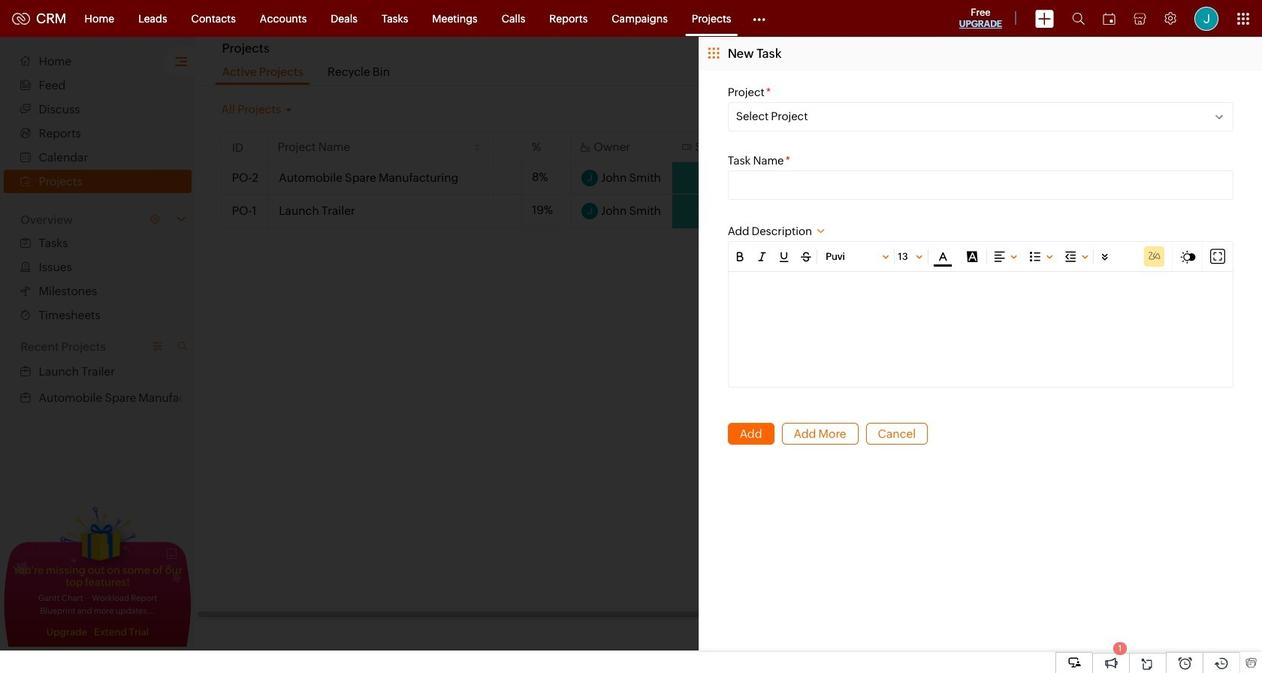 Task type: vqa. For each thing, say whether or not it's contained in the screenshot.
Company inside the the General region
no



Task type: describe. For each thing, give the bounding box(es) containing it.
search image
[[1072, 12, 1085, 25]]

Other Modules field
[[744, 6, 776, 30]]

search element
[[1063, 0, 1094, 37]]

create menu element
[[1027, 0, 1063, 36]]



Task type: locate. For each thing, give the bounding box(es) containing it.
create menu image
[[1036, 9, 1054, 27]]

logo image
[[12, 12, 30, 24]]

calendar image
[[1103, 12, 1116, 24]]

profile element
[[1186, 0, 1228, 36]]

profile image
[[1195, 6, 1219, 30]]



